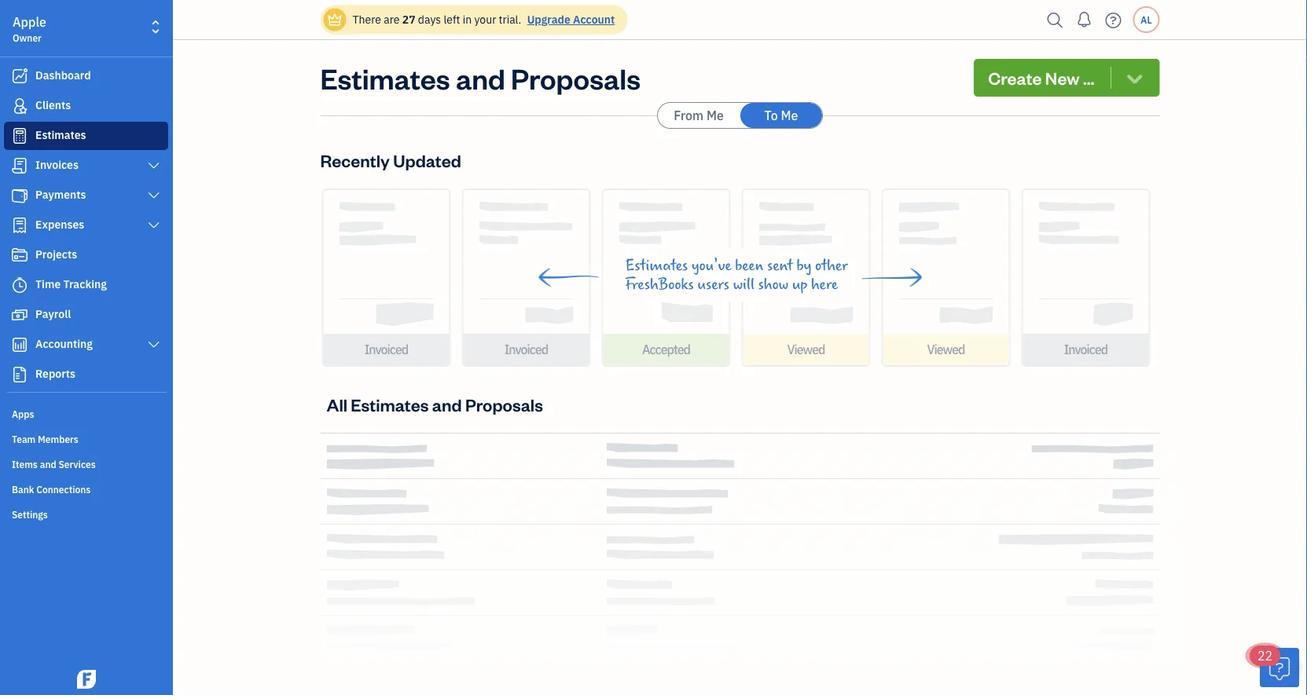 Task type: locate. For each thing, give the bounding box(es) containing it.
1 chevron large down image from the top
[[147, 160, 161, 172]]

estimates up the invoices
[[35, 128, 86, 142]]

upgrade account link
[[524, 12, 615, 27]]

and for services
[[40, 458, 56, 471]]

me
[[707, 107, 724, 124], [781, 107, 798, 124]]

updated
[[393, 149, 461, 171]]

here
[[811, 276, 838, 293]]

timer image
[[10, 278, 29, 293]]

2 horizontal spatial invoiced
[[1064, 342, 1108, 358]]

settings
[[12, 509, 48, 521]]

client image
[[10, 98, 29, 114]]

in
[[463, 12, 472, 27]]

estimates
[[320, 59, 450, 96], [35, 128, 86, 142], [626, 257, 688, 274], [351, 394, 429, 416]]

and for proposals
[[456, 59, 506, 96]]

items and services
[[12, 458, 96, 471]]

me right from
[[707, 107, 724, 124]]

account
[[573, 12, 615, 27]]

2 invoiced from the left
[[505, 342, 548, 358]]

resource center badge image
[[1261, 649, 1300, 688]]

up
[[793, 276, 808, 293]]

payroll link
[[4, 301, 168, 329]]

and
[[456, 59, 506, 96], [432, 394, 462, 416], [40, 458, 56, 471]]

estimates you've been sent by other freshbooks users will show up here
[[626, 257, 848, 293]]

bank
[[12, 484, 34, 496]]

recently
[[320, 149, 390, 171]]

me inside from me link
[[707, 107, 724, 124]]

and inside main element
[[40, 458, 56, 471]]

estimates down are
[[320, 59, 450, 96]]

1 horizontal spatial invoiced
[[505, 342, 548, 358]]

team
[[12, 433, 36, 446]]

accepted
[[642, 342, 690, 358]]

al button
[[1134, 6, 1160, 33]]

from me link
[[658, 103, 740, 128]]

22
[[1258, 648, 1273, 665]]

estimates up freshbooks at top
[[626, 257, 688, 274]]

time tracking link
[[4, 271, 168, 300]]

apple owner
[[13, 14, 46, 44]]

2 vertical spatial chevron large down image
[[147, 339, 161, 351]]

1 me from the left
[[707, 107, 724, 124]]

report image
[[10, 367, 29, 383]]

proposals
[[511, 59, 641, 96], [465, 394, 543, 416]]

time tracking
[[35, 277, 107, 292]]

reports
[[35, 367, 75, 381]]

me right to
[[781, 107, 798, 124]]

apple
[[13, 14, 46, 30]]

2 chevron large down image from the top
[[147, 190, 161, 202]]

0 vertical spatial chevron large down image
[[147, 160, 161, 172]]

1 horizontal spatial me
[[781, 107, 798, 124]]

invoice image
[[10, 158, 29, 174]]

me for from me
[[707, 107, 724, 124]]

invoiced
[[365, 342, 408, 358], [505, 342, 548, 358], [1064, 342, 1108, 358]]

payment image
[[10, 188, 29, 204]]

0 horizontal spatial invoiced
[[365, 342, 408, 358]]

chevron large down image for payments
[[147, 190, 161, 202]]

go to help image
[[1101, 8, 1126, 32]]

viewed
[[787, 342, 825, 358], [927, 342, 965, 358]]

0 horizontal spatial me
[[707, 107, 724, 124]]

me inside to me "link"
[[781, 107, 798, 124]]

search image
[[1043, 8, 1068, 32]]

upgrade
[[527, 12, 571, 27]]

estimate image
[[10, 128, 29, 144]]

team members
[[12, 433, 78, 446]]

expense image
[[10, 218, 29, 234]]

chevron large down image
[[147, 160, 161, 172], [147, 190, 161, 202], [147, 339, 161, 351]]

create
[[989, 66, 1042, 89]]

0 vertical spatial and
[[456, 59, 506, 96]]

0 horizontal spatial viewed
[[787, 342, 825, 358]]

1 vertical spatial proposals
[[465, 394, 543, 416]]

been
[[735, 257, 764, 274]]

dashboard link
[[4, 62, 168, 90]]

users
[[698, 276, 730, 293]]

3 chevron large down image from the top
[[147, 339, 161, 351]]

payments
[[35, 188, 86, 202]]

notifications image
[[1072, 4, 1097, 35]]

estimates inside main element
[[35, 128, 86, 142]]

project image
[[10, 248, 29, 263]]

1 vertical spatial chevron large down image
[[147, 190, 161, 202]]

3 invoiced from the left
[[1064, 342, 1108, 358]]

2 vertical spatial and
[[40, 458, 56, 471]]

estimates inside estimates you've been sent by other freshbooks users will show up here
[[626, 257, 688, 274]]

dashboard image
[[10, 68, 29, 84]]

tracking
[[63, 277, 107, 292]]

estimates for estimates you've been sent by other freshbooks users will show up here
[[626, 257, 688, 274]]

reports link
[[4, 361, 168, 389]]

apps link
[[4, 402, 168, 425]]

services
[[59, 458, 96, 471]]

from me
[[674, 107, 724, 124]]

al
[[1141, 13, 1153, 26]]

left
[[444, 12, 460, 27]]

1 horizontal spatial viewed
[[927, 342, 965, 358]]

new
[[1046, 66, 1080, 89]]

bank connections
[[12, 484, 91, 496]]

items and services link
[[4, 452, 168, 476]]

there
[[353, 12, 381, 27]]

by
[[797, 257, 812, 274]]

2 me from the left
[[781, 107, 798, 124]]

main element
[[0, 0, 212, 696]]

chevron large down image for accounting
[[147, 339, 161, 351]]

chevrondown image
[[1124, 67, 1146, 89]]

2 viewed from the left
[[927, 342, 965, 358]]

accounting link
[[4, 331, 168, 359]]



Task type: describe. For each thing, give the bounding box(es) containing it.
create new … button
[[974, 59, 1160, 97]]

money image
[[10, 307, 29, 323]]

other
[[815, 257, 848, 274]]

time
[[35, 277, 61, 292]]

your
[[475, 12, 496, 27]]

owner
[[13, 31, 42, 44]]

me for to me
[[781, 107, 798, 124]]

0 vertical spatial proposals
[[511, 59, 641, 96]]

there are 27 days left in your trial. upgrade account
[[353, 12, 615, 27]]

show
[[758, 276, 789, 293]]

estimates right all
[[351, 394, 429, 416]]

estimates for estimates
[[35, 128, 86, 142]]

all estimates and proposals
[[327, 394, 543, 416]]

1 viewed from the left
[[787, 342, 825, 358]]

from
[[674, 107, 704, 124]]

crown image
[[327, 11, 343, 28]]

to me link
[[741, 103, 823, 128]]

1 invoiced from the left
[[365, 342, 408, 358]]

projects
[[35, 247, 77, 262]]

apps
[[12, 408, 34, 421]]

are
[[384, 12, 400, 27]]

1 vertical spatial and
[[432, 394, 462, 416]]

estimates for estimates and proposals
[[320, 59, 450, 96]]

team members link
[[4, 427, 168, 451]]

recently updated
[[320, 149, 461, 171]]

22 button
[[1250, 646, 1300, 688]]

clients
[[35, 98, 71, 112]]

settings link
[[4, 502, 168, 526]]

freshbooks image
[[74, 671, 99, 690]]

trial.
[[499, 12, 522, 27]]

estimates link
[[4, 122, 168, 150]]

all
[[327, 394, 348, 416]]

invoices
[[35, 158, 79, 172]]

projects link
[[4, 241, 168, 270]]

freshbooks
[[626, 276, 694, 293]]

…
[[1084, 66, 1095, 89]]

27
[[402, 12, 416, 27]]

to
[[765, 107, 778, 124]]

chart image
[[10, 337, 29, 353]]

estimates and proposals
[[320, 59, 641, 96]]

chevron large down image
[[147, 219, 161, 232]]

invoices link
[[4, 152, 168, 180]]

clients link
[[4, 92, 168, 120]]

payroll
[[35, 307, 71, 322]]

connections
[[36, 484, 91, 496]]

days
[[418, 12, 441, 27]]

you've
[[692, 257, 732, 274]]

will
[[733, 276, 755, 293]]

create new …
[[989, 66, 1095, 89]]

sent
[[767, 257, 793, 274]]

chevron large down image for invoices
[[147, 160, 161, 172]]

expenses
[[35, 217, 84, 232]]

accounting
[[35, 337, 93, 351]]

payments link
[[4, 182, 168, 210]]

to me
[[765, 107, 798, 124]]

expenses link
[[4, 212, 168, 240]]

members
[[38, 433, 78, 446]]

dashboard
[[35, 68, 91, 83]]

bank connections link
[[4, 477, 168, 501]]

items
[[12, 458, 38, 471]]



Task type: vqa. For each thing, say whether or not it's contained in the screenshot.
1st INVOICED from the right
yes



